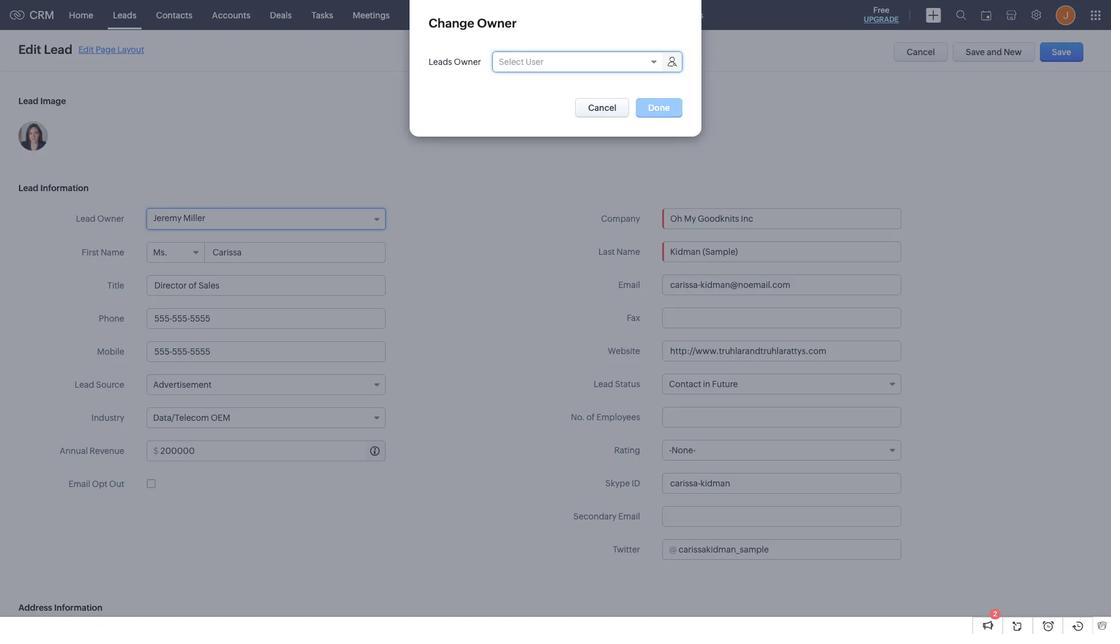 Task type: describe. For each thing, give the bounding box(es) containing it.
fax
[[627, 313, 640, 323]]

industry
[[91, 413, 124, 423]]

save for save
[[1052, 47, 1071, 57]]

name for last name
[[617, 247, 640, 257]]

calls link
[[400, 0, 439, 30]]

company
[[601, 214, 640, 224]]

create menu image
[[926, 8, 941, 22]]

last
[[598, 247, 615, 257]]

layout
[[117, 44, 144, 54]]

out
[[109, 480, 124, 489]]

address information
[[18, 603, 102, 613]]

first
[[82, 248, 99, 258]]

employees
[[597, 413, 640, 422]]

reports link
[[439, 0, 490, 30]]

image image
[[18, 121, 48, 151]]

of
[[587, 413, 595, 422]]

change owner
[[429, 16, 517, 30]]

no.
[[571, 413, 585, 422]]

Select User field
[[493, 52, 682, 72]]

calls
[[409, 10, 429, 20]]

2
[[993, 611, 997, 618]]

information for lead information
[[40, 183, 89, 193]]

name for first name
[[101, 248, 124, 258]]

information for address information
[[54, 603, 102, 613]]

image
[[40, 96, 66, 106]]

phone
[[99, 314, 124, 324]]

owner for lead owner
[[97, 214, 124, 224]]

tasks
[[311, 10, 333, 20]]

contacts link
[[146, 0, 202, 30]]

free upgrade
[[864, 6, 899, 24]]

lead owner
[[76, 214, 124, 224]]

search element
[[949, 0, 974, 30]]

email for email opt out
[[68, 480, 90, 489]]

profile element
[[1049, 0, 1083, 30]]

email for email
[[618, 280, 640, 290]]

owner for change owner
[[477, 16, 517, 30]]

meetings
[[353, 10, 390, 20]]

tasks link
[[302, 0, 343, 30]]

free
[[873, 6, 889, 15]]

last name
[[598, 247, 640, 257]]

lead down crm
[[44, 42, 72, 56]]

reports
[[448, 10, 480, 20]]

campaigns link
[[490, 0, 555, 30]]

lead for lead owner
[[76, 214, 95, 224]]

create menu element
[[919, 0, 949, 30]]

edit page layout link
[[79, 44, 144, 54]]

secondary
[[573, 512, 617, 522]]

lead source
[[75, 380, 124, 390]]

skype id
[[605, 479, 640, 489]]

mobile
[[97, 347, 124, 357]]

save button
[[1040, 42, 1084, 62]]

leads owner
[[429, 57, 481, 67]]

email opt out
[[68, 480, 124, 489]]

miller
[[183, 213, 205, 223]]

page
[[96, 44, 116, 54]]

campaigns
[[499, 10, 545, 20]]

edit inside edit lead edit page layout
[[79, 44, 94, 54]]

status
[[615, 380, 640, 389]]

new
[[1004, 47, 1022, 57]]



Task type: locate. For each thing, give the bounding box(es) containing it.
cancel button down create menu element at the right top of page
[[894, 42, 948, 62]]

upgrade
[[864, 15, 899, 24]]

calendar image
[[981, 10, 992, 20]]

1 vertical spatial leads
[[429, 57, 452, 67]]

1 vertical spatial cancel
[[588, 103, 617, 113]]

website
[[608, 346, 640, 356]]

email up twitter
[[618, 512, 640, 522]]

information
[[40, 183, 89, 193], [54, 603, 102, 613]]

2 vertical spatial email
[[618, 512, 640, 522]]

save left "and"
[[966, 47, 985, 57]]

name right last
[[617, 247, 640, 257]]

lead left image
[[18, 96, 38, 106]]

1 horizontal spatial leads
[[429, 57, 452, 67]]

owner
[[477, 16, 517, 30], [454, 57, 481, 67], [97, 214, 124, 224]]

0 horizontal spatial save
[[966, 47, 985, 57]]

lead status
[[594, 380, 640, 389]]

deals
[[270, 10, 292, 20]]

edit down crm link
[[18, 42, 41, 56]]

save and new
[[966, 47, 1022, 57]]

first name
[[82, 248, 124, 258]]

lead left status
[[594, 380, 613, 389]]

1 horizontal spatial cancel button
[[894, 42, 948, 62]]

lead
[[44, 42, 72, 56], [18, 96, 38, 106], [18, 183, 38, 193], [76, 214, 95, 224], [594, 380, 613, 389], [75, 380, 94, 390]]

edit lead edit page layout
[[18, 42, 144, 56]]

1 horizontal spatial name
[[617, 247, 640, 257]]

save down profile image
[[1052, 47, 1071, 57]]

twitter
[[613, 545, 640, 555]]

0 vertical spatial cancel button
[[894, 42, 948, 62]]

projects link
[[661, 0, 713, 30]]

home link
[[59, 0, 103, 30]]

leads for leads owner
[[429, 57, 452, 67]]

1 horizontal spatial save
[[1052, 47, 1071, 57]]

0 vertical spatial owner
[[477, 16, 517, 30]]

0 horizontal spatial name
[[101, 248, 124, 258]]

2 vertical spatial owner
[[97, 214, 124, 224]]

1 vertical spatial owner
[[454, 57, 481, 67]]

annual
[[60, 446, 88, 456]]

leads
[[113, 10, 137, 20], [429, 57, 452, 67]]

None text field
[[662, 242, 901, 262], [662, 275, 901, 296], [662, 308, 901, 329], [146, 308, 386, 329], [662, 341, 901, 362], [662, 407, 901, 428], [160, 442, 385, 461], [662, 473, 901, 494], [662, 507, 901, 527], [679, 540, 901, 560], [662, 242, 901, 262], [662, 275, 901, 296], [662, 308, 901, 329], [146, 308, 386, 329], [662, 341, 901, 362], [662, 407, 901, 428], [160, 442, 385, 461], [662, 473, 901, 494], [662, 507, 901, 527], [679, 540, 901, 560]]

lead image
[[18, 96, 66, 106]]

and
[[987, 47, 1002, 57]]

rating
[[614, 446, 640, 456]]

save for save and new
[[966, 47, 985, 57]]

crm link
[[10, 9, 54, 21]]

jeremy miller
[[153, 213, 205, 223]]

lead for lead information
[[18, 183, 38, 193]]

select user
[[499, 57, 544, 67]]

0 vertical spatial information
[[40, 183, 89, 193]]

0 vertical spatial cancel
[[907, 47, 935, 57]]

1 save from the left
[[966, 47, 985, 57]]

0 vertical spatial leads
[[113, 10, 137, 20]]

user
[[526, 57, 544, 67]]

1 vertical spatial email
[[68, 480, 90, 489]]

profile image
[[1056, 5, 1076, 25]]

jeremy
[[153, 213, 182, 223]]

1 horizontal spatial cancel
[[907, 47, 935, 57]]

save
[[966, 47, 985, 57], [1052, 47, 1071, 57]]

0 vertical spatial email
[[618, 280, 640, 290]]

2 save from the left
[[1052, 47, 1071, 57]]

title
[[107, 281, 124, 291]]

name right first
[[101, 248, 124, 258]]

accounts link
[[202, 0, 260, 30]]

1 vertical spatial cancel button
[[575, 98, 629, 118]]

deals link
[[260, 0, 302, 30]]

search image
[[956, 10, 966, 20]]

accounts
[[212, 10, 250, 20]]

cancel button
[[894, 42, 948, 62], [575, 98, 629, 118]]

leads up layout
[[113, 10, 137, 20]]

cancel down create menu element at the right top of page
[[907, 47, 935, 57]]

owner for leads owner
[[454, 57, 481, 67]]

save and new button
[[953, 42, 1035, 62]]

edit
[[18, 42, 41, 56], [79, 44, 94, 54]]

0 horizontal spatial cancel button
[[575, 98, 629, 118]]

opt
[[92, 480, 107, 489]]

lead for lead status
[[594, 380, 613, 389]]

annual revenue
[[60, 446, 124, 456]]

contacts
[[156, 10, 192, 20]]

information up lead owner
[[40, 183, 89, 193]]

0 horizontal spatial cancel
[[588, 103, 617, 113]]

1 horizontal spatial edit
[[79, 44, 94, 54]]

cancel down select user field
[[588, 103, 617, 113]]

lead for lead image
[[18, 96, 38, 106]]

lead up first
[[76, 214, 95, 224]]

lead down the image
[[18, 183, 38, 193]]

crm
[[29, 9, 54, 21]]

revenue
[[90, 446, 124, 456]]

0 horizontal spatial leads
[[113, 10, 137, 20]]

leads link
[[103, 0, 146, 30]]

email
[[618, 280, 640, 290], [68, 480, 90, 489], [618, 512, 640, 522]]

lead for lead source
[[75, 380, 94, 390]]

address
[[18, 603, 52, 613]]

secondary email
[[573, 512, 640, 522]]

email left opt at the left
[[68, 480, 90, 489]]

projects
[[671, 10, 703, 20]]

1 vertical spatial information
[[54, 603, 102, 613]]

cancel button down select user field
[[575, 98, 629, 118]]

meetings link
[[343, 0, 400, 30]]

None text field
[[205, 243, 385, 262], [146, 275, 386, 296], [146, 342, 386, 362], [205, 243, 385, 262], [146, 275, 386, 296], [146, 342, 386, 362]]

information right address
[[54, 603, 102, 613]]

edit left page
[[79, 44, 94, 54]]

select
[[499, 57, 524, 67]]

email up fax
[[618, 280, 640, 290]]

0 horizontal spatial edit
[[18, 42, 41, 56]]

change
[[429, 16, 474, 30]]

lead left source
[[75, 380, 94, 390]]

lead information
[[18, 183, 89, 193]]

home
[[69, 10, 93, 20]]

name
[[617, 247, 640, 257], [101, 248, 124, 258]]

leads down change
[[429, 57, 452, 67]]

id
[[632, 479, 640, 489]]

skype
[[605, 479, 630, 489]]

leads for leads
[[113, 10, 137, 20]]

cancel
[[907, 47, 935, 57], [588, 103, 617, 113]]

no. of employees
[[571, 413, 640, 422]]

source
[[96, 380, 124, 390]]



Task type: vqa. For each thing, say whether or not it's contained in the screenshot.
top attachments
no



